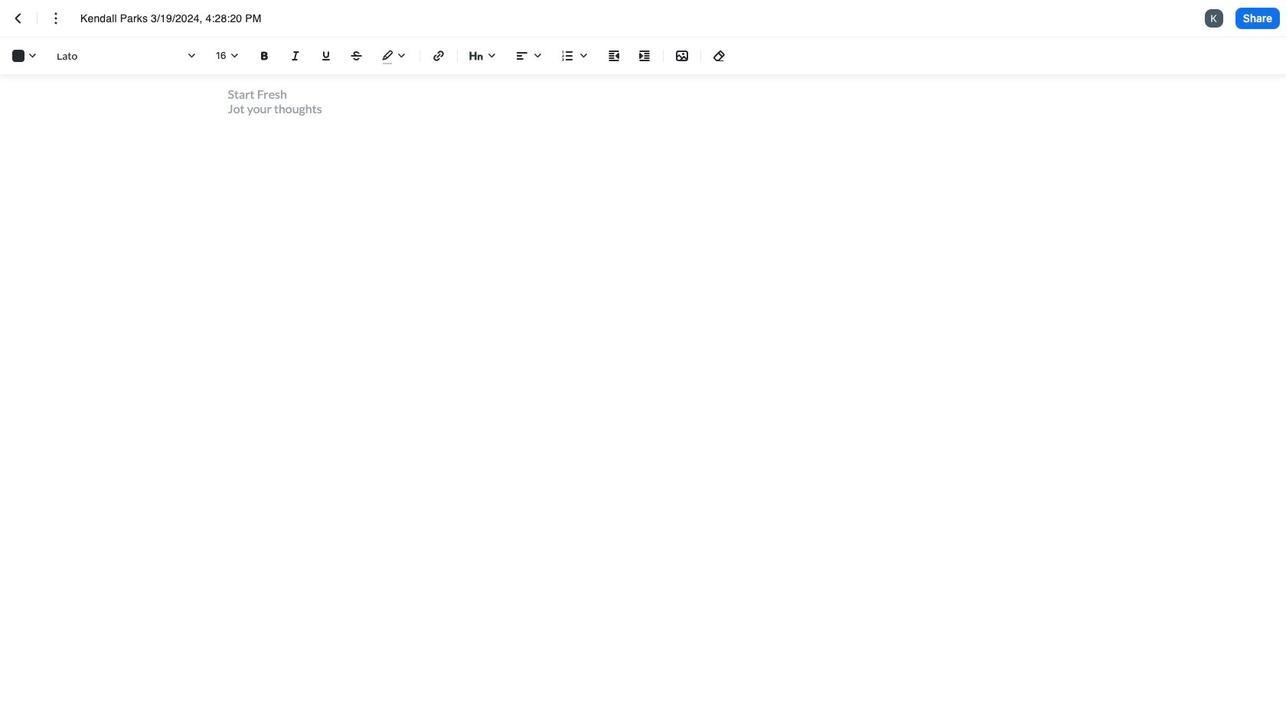 Task type: locate. For each thing, give the bounding box(es) containing it.
more image
[[47, 9, 65, 28]]

decrease indent image
[[605, 47, 623, 65]]

None text field
[[80, 11, 283, 26]]



Task type: vqa. For each thing, say whether or not it's contained in the screenshot.
&
no



Task type: describe. For each thing, give the bounding box(es) containing it.
insert image image
[[673, 47, 692, 65]]

bold image
[[256, 47, 274, 65]]

kendall parks image
[[1205, 9, 1224, 28]]

increase indent image
[[636, 47, 654, 65]]

italic image
[[286, 47, 305, 65]]

link image
[[430, 47, 448, 65]]

clear style image
[[711, 47, 729, 65]]

underline image
[[317, 47, 335, 65]]

strikethrough image
[[348, 47, 366, 65]]

all notes image
[[9, 9, 28, 28]]



